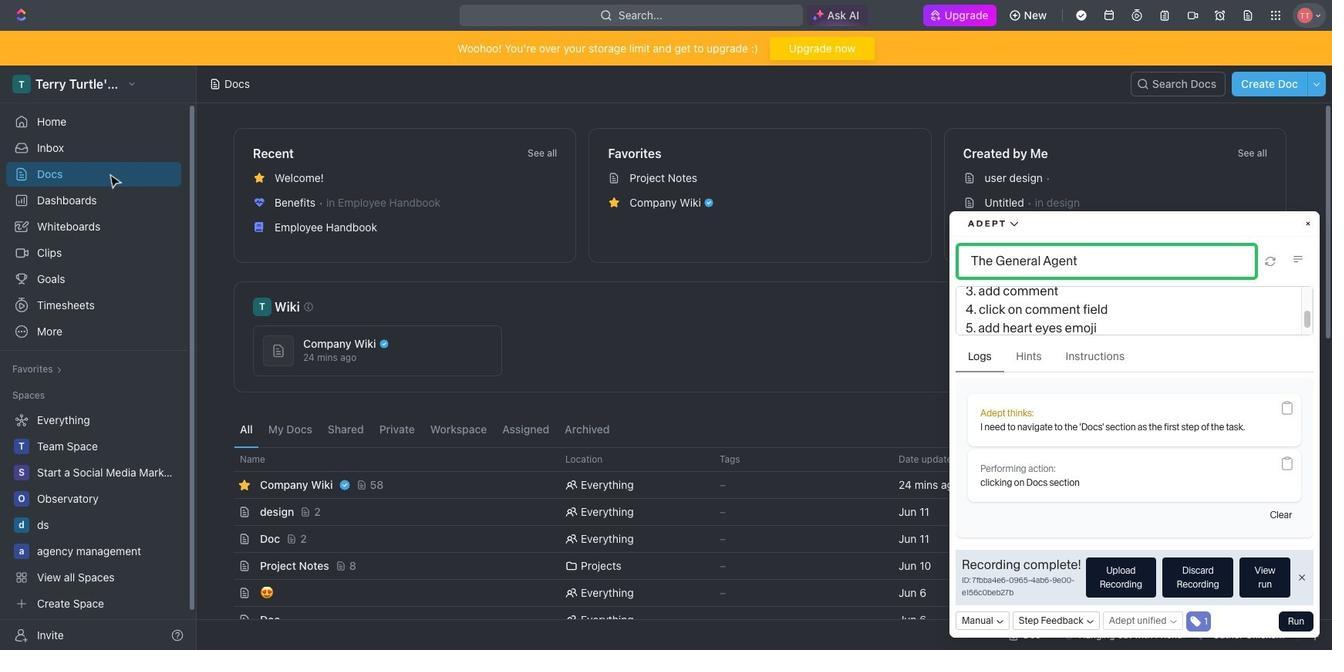 Task type: locate. For each thing, give the bounding box(es) containing it.
0 vertical spatial terry turtle's workspace, , element
[[12, 75, 31, 93]]

3 row from the top
[[217, 498, 1287, 526]]

1 horizontal spatial terry turtle's workspace, , element
[[253, 298, 272, 316]]

row
[[217, 447, 1287, 472], [217, 471, 1287, 499], [217, 498, 1287, 526], [217, 525, 1287, 553], [217, 552, 1287, 580], [217, 579, 1287, 607], [217, 606, 1287, 634]]

5 row from the top
[[217, 552, 1287, 580]]

1 row from the top
[[217, 447, 1287, 472]]

0 vertical spatial star image
[[254, 173, 265, 183]]

2 row from the top
[[217, 471, 1287, 499]]

table
[[217, 447, 1287, 650]]

0 horizontal spatial terry turtle's workspace, , element
[[12, 75, 31, 93]]

observatory, , element
[[14, 491, 29, 507]]

terry turtle's workspace, , element
[[12, 75, 31, 93], [253, 298, 272, 316]]

company wiki image
[[271, 343, 286, 359]]

tab list
[[234, 411, 616, 447]]

1 vertical spatial star image
[[609, 197, 620, 207]]

tree inside the sidebar navigation
[[6, 408, 181, 616]]

star image
[[254, 173, 265, 183], [609, 197, 620, 207]]

tree
[[6, 408, 181, 616]]

0 horizontal spatial star image
[[254, 173, 265, 183]]

cell
[[1260, 472, 1287, 498], [1013, 499, 1136, 525], [1136, 499, 1260, 525], [217, 607, 234, 633]]

4 row from the top
[[217, 525, 1287, 553]]

drumstick bite image
[[1199, 631, 1208, 640]]



Task type: vqa. For each thing, say whether or not it's contained in the screenshot.
Team Space, , element
yes



Task type: describe. For each thing, give the bounding box(es) containing it.
heart pulse image
[[254, 197, 264, 207]]

7 row from the top
[[217, 606, 1287, 634]]

start a social media marketing agency, , element
[[14, 465, 29, 481]]

6 row from the top
[[217, 579, 1287, 607]]

team space, , element
[[14, 439, 29, 454]]

ds, , element
[[14, 518, 29, 533]]

1 horizontal spatial star image
[[609, 197, 620, 207]]

book image
[[255, 222, 263, 232]]

agency management, , element
[[14, 544, 29, 559]]

sidebar navigation
[[0, 66, 200, 650]]

1 vertical spatial terry turtle's workspace, , element
[[253, 298, 272, 316]]



